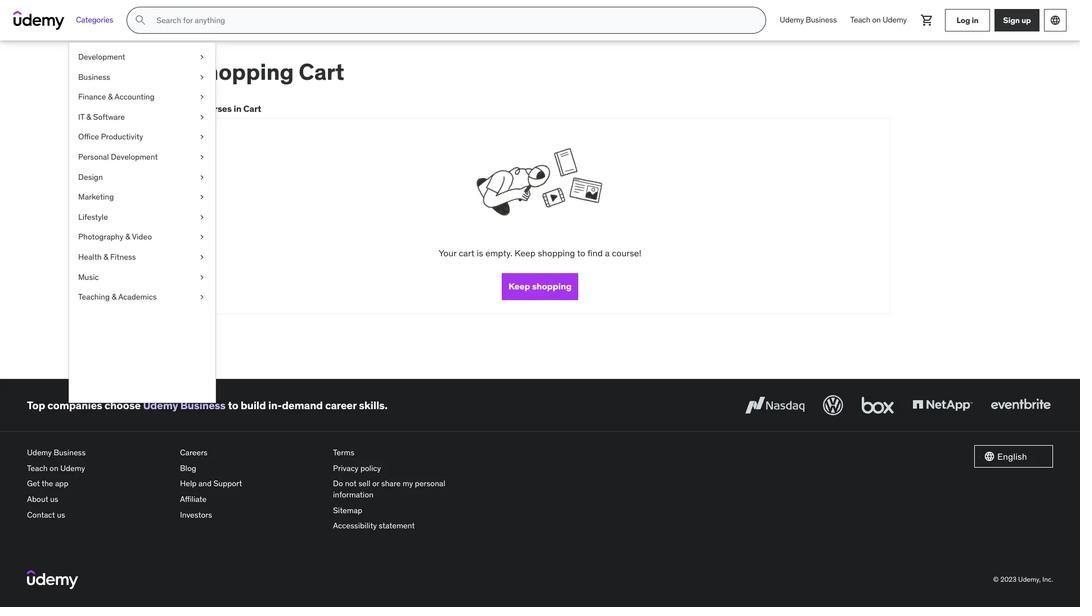 Task type: vqa. For each thing, say whether or not it's contained in the screenshot.
rated
no



Task type: locate. For each thing, give the bounding box(es) containing it.
2 xsmall image from the top
[[198, 72, 207, 83]]

to
[[577, 248, 586, 259], [228, 399, 238, 413]]

keep down empty.
[[509, 281, 530, 292]]

in right courses on the top left of the page
[[234, 103, 242, 114]]

in
[[972, 15, 979, 25], [234, 103, 242, 114]]

teach on udemy link left shopping cart with 0 items image
[[844, 7, 914, 34]]

xsmall image inside music link
[[198, 272, 207, 283]]

& inside health & fitness 'link'
[[104, 252, 108, 262]]

careers
[[180, 448, 208, 458]]

xsmall image for design
[[198, 172, 207, 183]]

& inside finance & accounting link
[[108, 92, 113, 102]]

choose a language image
[[1050, 15, 1062, 26]]

xsmall image inside "personal development" link
[[198, 152, 207, 163]]

xsmall image for development
[[198, 52, 207, 63]]

us right about
[[50, 495, 58, 505]]

xsmall image for marketing
[[198, 192, 207, 203]]

to left find
[[577, 248, 586, 259]]

music link
[[69, 268, 216, 288]]

xsmall image inside finance & accounting link
[[198, 92, 207, 103]]

in right the log
[[972, 15, 979, 25]]

6 xsmall image from the top
[[198, 192, 207, 203]]

1 xsmall image from the top
[[198, 52, 207, 63]]

& right it
[[86, 112, 91, 122]]

3 xsmall image from the top
[[198, 92, 207, 103]]

©
[[994, 576, 999, 584]]

7 xsmall image from the top
[[198, 212, 207, 223]]

1 horizontal spatial cart
[[299, 58, 344, 86]]

5 xsmall image from the top
[[198, 292, 207, 303]]

keep shopping
[[509, 281, 572, 292]]

& inside it & software link
[[86, 112, 91, 122]]

1 horizontal spatial to
[[577, 248, 586, 259]]

english
[[998, 451, 1028, 463]]

5 xsmall image from the top
[[198, 132, 207, 143]]

0 vertical spatial us
[[50, 495, 58, 505]]

0 vertical spatial in
[[972, 15, 979, 25]]

teach right udemy business
[[851, 15, 871, 25]]

& right health
[[104, 252, 108, 262]]

xsmall image
[[198, 52, 207, 63], [198, 72, 207, 83], [198, 92, 207, 103], [198, 112, 207, 123], [198, 132, 207, 143], [198, 192, 207, 203], [198, 212, 207, 223], [198, 252, 207, 263]]

xsmall image inside lifestyle link
[[198, 212, 207, 223]]

accessibility statement link
[[333, 519, 477, 535]]

0 vertical spatial on
[[873, 15, 881, 25]]

terms link
[[333, 446, 477, 461]]

keep right empty.
[[515, 248, 536, 259]]

1 horizontal spatial teach on udemy link
[[844, 7, 914, 34]]

design
[[78, 172, 103, 182]]

it & software
[[78, 112, 125, 122]]

volkswagen image
[[821, 394, 846, 418]]

design link
[[69, 167, 216, 188]]

xsmall image
[[198, 152, 207, 163], [198, 172, 207, 183], [198, 232, 207, 243], [198, 272, 207, 283], [198, 292, 207, 303]]

keep
[[515, 248, 536, 259], [509, 281, 530, 292]]

demand
[[282, 399, 323, 413]]

udemy business link
[[773, 7, 844, 34], [143, 399, 226, 413], [27, 446, 171, 461]]

xsmall image inside teaching & academics 'link'
[[198, 292, 207, 303]]

shopping up keep shopping
[[538, 248, 575, 259]]

4 xsmall image from the top
[[198, 112, 207, 123]]

on inside udemy business teach on udemy get the app about us contact us
[[50, 464, 58, 474]]

my
[[403, 479, 413, 489]]

business
[[806, 15, 837, 25], [78, 72, 110, 82], [180, 399, 226, 413], [54, 448, 86, 458]]

0 vertical spatial teach
[[851, 15, 871, 25]]

xsmall image inside photography & video link
[[198, 232, 207, 243]]

teaching
[[78, 292, 110, 302]]

&
[[108, 92, 113, 102], [86, 112, 91, 122], [125, 232, 130, 242], [104, 252, 108, 262], [112, 292, 117, 302]]

1 vertical spatial shopping
[[532, 281, 572, 292]]

business inside udemy business teach on udemy get the app about us contact us
[[54, 448, 86, 458]]

0 horizontal spatial on
[[50, 464, 58, 474]]

statement
[[379, 521, 415, 532]]

categories button
[[69, 7, 120, 34]]

xsmall image inside design link
[[198, 172, 207, 183]]

xsmall image inside 'business' link
[[198, 72, 207, 83]]

careers blog help and support affiliate investors
[[180, 448, 242, 520]]

& inside photography & video link
[[125, 232, 130, 242]]

& inside teaching & academics 'link'
[[112, 292, 117, 302]]

on up the
[[50, 464, 58, 474]]

4 xsmall image from the top
[[198, 272, 207, 283]]

1 horizontal spatial on
[[873, 15, 881, 25]]

xsmall image for finance & accounting
[[198, 92, 207, 103]]

udemy
[[780, 15, 804, 25], [883, 15, 907, 25], [143, 399, 178, 413], [27, 448, 52, 458], [60, 464, 85, 474]]

1 vertical spatial in
[[234, 103, 242, 114]]

xsmall image inside development link
[[198, 52, 207, 63]]

xsmall image for music
[[198, 272, 207, 283]]

sell
[[359, 479, 371, 489]]

do
[[333, 479, 343, 489]]

sitemap link
[[333, 504, 477, 519]]

1 vertical spatial keep
[[509, 281, 530, 292]]

xsmall image for health & fitness
[[198, 252, 207, 263]]

information
[[333, 490, 374, 500]]

marketing
[[78, 192, 114, 202]]

cart
[[299, 58, 344, 86], [243, 103, 261, 114]]

investors link
[[180, 508, 324, 524]]

0 vertical spatial keep
[[515, 248, 536, 259]]

xsmall image inside it & software link
[[198, 112, 207, 123]]

0 horizontal spatial teach
[[27, 464, 48, 474]]

accounting
[[115, 92, 155, 102]]

1 vertical spatial on
[[50, 464, 58, 474]]

1 horizontal spatial teach
[[851, 15, 871, 25]]

your
[[439, 248, 457, 259]]

1 vertical spatial cart
[[243, 103, 261, 114]]

2 xsmall image from the top
[[198, 172, 207, 183]]

xsmall image inside health & fitness 'link'
[[198, 252, 207, 263]]

1 vertical spatial teach on udemy link
[[27, 461, 171, 477]]

0 horizontal spatial teach on udemy link
[[27, 461, 171, 477]]

on left shopping cart with 0 items image
[[873, 15, 881, 25]]

academics
[[118, 292, 157, 302]]

0 horizontal spatial cart
[[243, 103, 261, 114]]

8 xsmall image from the top
[[198, 252, 207, 263]]

on
[[873, 15, 881, 25], [50, 464, 58, 474]]

terms privacy policy do not sell or share my personal information sitemap accessibility statement
[[333, 448, 446, 532]]

© 2023 udemy, inc.
[[994, 576, 1054, 584]]

1 vertical spatial teach
[[27, 464, 48, 474]]

teach
[[851, 15, 871, 25], [27, 464, 48, 474]]

1 vertical spatial to
[[228, 399, 238, 413]]

affiliate link
[[180, 493, 324, 508]]

1 vertical spatial udemy image
[[27, 571, 78, 590]]

& for accounting
[[108, 92, 113, 102]]

shopping down your cart is empty. keep shopping to find a course!
[[532, 281, 572, 292]]

xsmall image for office productivity
[[198, 132, 207, 143]]

3 xsmall image from the top
[[198, 232, 207, 243]]

keep shopping link
[[502, 273, 579, 300]]

lifestyle link
[[69, 208, 216, 228]]

& left video
[[125, 232, 130, 242]]

teaching & academics
[[78, 292, 157, 302]]

business inside 'business' link
[[78, 72, 110, 82]]

software
[[93, 112, 125, 122]]

0 vertical spatial cart
[[299, 58, 344, 86]]

1 xsmall image from the top
[[198, 152, 207, 163]]

help and support link
[[180, 477, 324, 493]]

build
[[241, 399, 266, 413]]

& right finance
[[108, 92, 113, 102]]

choose
[[105, 399, 141, 413]]

1 horizontal spatial in
[[972, 15, 979, 25]]

0 vertical spatial development
[[78, 52, 125, 62]]

to left build
[[228, 399, 238, 413]]

shopping
[[190, 58, 294, 86]]

development down office productivity link in the top of the page
[[111, 152, 158, 162]]

and
[[199, 479, 212, 489]]

music
[[78, 272, 99, 282]]

xsmall image inside office productivity link
[[198, 132, 207, 143]]

skills.
[[359, 399, 388, 413]]

udemy image
[[14, 11, 65, 30], [27, 571, 78, 590]]

box image
[[860, 394, 897, 418]]

development down categories 'dropdown button'
[[78, 52, 125, 62]]

is
[[477, 248, 484, 259]]

teach on udemy link up "about us" link
[[27, 461, 171, 477]]

xsmall image inside marketing link
[[198, 192, 207, 203]]

do not sell or share my personal information button
[[333, 477, 477, 504]]

& right teaching
[[112, 292, 117, 302]]

it
[[78, 112, 85, 122]]

help
[[180, 479, 197, 489]]

companies
[[47, 399, 102, 413]]

teach up get
[[27, 464, 48, 474]]

0
[[190, 103, 196, 114]]

us right the contact in the bottom of the page
[[57, 510, 65, 520]]



Task type: describe. For each thing, give the bounding box(es) containing it.
personal development link
[[69, 147, 216, 167]]

inc.
[[1043, 576, 1054, 584]]

video
[[132, 232, 152, 242]]

& for academics
[[112, 292, 117, 302]]

get the app link
[[27, 477, 171, 493]]

xsmall image for it & software
[[198, 112, 207, 123]]

categories
[[76, 15, 113, 25]]

your cart is empty. keep shopping to find a course!
[[439, 248, 642, 259]]

health
[[78, 252, 102, 262]]

health & fitness link
[[69, 248, 216, 268]]

about us link
[[27, 493, 171, 508]]

0 horizontal spatial in
[[234, 103, 242, 114]]

up
[[1022, 15, 1032, 25]]

small image
[[985, 452, 996, 463]]

the
[[42, 479, 53, 489]]

0 vertical spatial teach on udemy link
[[844, 7, 914, 34]]

2 vertical spatial udemy business link
[[27, 446, 171, 461]]

0 vertical spatial udemy business link
[[773, 7, 844, 34]]

& for software
[[86, 112, 91, 122]]

netapp image
[[911, 394, 976, 418]]

1 vertical spatial udemy business link
[[143, 399, 226, 413]]

personal
[[415, 479, 446, 489]]

find
[[588, 248, 603, 259]]

a
[[605, 248, 610, 259]]

top
[[27, 399, 45, 413]]

career
[[325, 399, 357, 413]]

eventbrite image
[[989, 394, 1054, 418]]

careers link
[[180, 446, 324, 461]]

1 vertical spatial us
[[57, 510, 65, 520]]

teach on udemy
[[851, 15, 907, 25]]

contact us link
[[27, 508, 171, 524]]

xsmall image for photography & video
[[198, 232, 207, 243]]

0 vertical spatial to
[[577, 248, 586, 259]]

fitness
[[110, 252, 136, 262]]

0 vertical spatial udemy image
[[14, 11, 65, 30]]

or
[[373, 479, 380, 489]]

finance
[[78, 92, 106, 102]]

app
[[55, 479, 68, 489]]

office productivity
[[78, 132, 143, 142]]

policy
[[361, 464, 381, 474]]

submit search image
[[134, 14, 148, 27]]

not
[[345, 479, 357, 489]]

courses
[[198, 103, 232, 114]]

privacy
[[333, 464, 359, 474]]

it & software link
[[69, 107, 216, 127]]

personal
[[78, 152, 109, 162]]

affiliate
[[180, 495, 207, 505]]

photography & video link
[[69, 228, 216, 248]]

personal development
[[78, 152, 158, 162]]

top companies choose udemy business to build in-demand career skills.
[[27, 399, 388, 413]]

development link
[[69, 47, 216, 67]]

Search for anything text field
[[154, 11, 753, 30]]

productivity
[[101, 132, 143, 142]]

about
[[27, 495, 48, 505]]

log in
[[957, 15, 979, 25]]

office productivity link
[[69, 127, 216, 147]]

get
[[27, 479, 40, 489]]

photography & video
[[78, 232, 152, 242]]

sign up link
[[995, 9, 1040, 32]]

& for fitness
[[104, 252, 108, 262]]

course!
[[612, 248, 642, 259]]

0 courses in cart
[[190, 103, 261, 114]]

teaching & academics link
[[69, 288, 216, 308]]

in-
[[268, 399, 282, 413]]

finance & accounting
[[78, 92, 155, 102]]

shopping cart
[[190, 58, 344, 86]]

blog
[[180, 464, 196, 474]]

xsmall image for lifestyle
[[198, 212, 207, 223]]

& for video
[[125, 232, 130, 242]]

office
[[78, 132, 99, 142]]

0 vertical spatial shopping
[[538, 248, 575, 259]]

0 horizontal spatial to
[[228, 399, 238, 413]]

shopping cart with 0 items image
[[921, 14, 934, 27]]

sign up
[[1004, 15, 1032, 25]]

contact
[[27, 510, 55, 520]]

business link
[[69, 67, 216, 87]]

sitemap
[[333, 506, 363, 516]]

privacy policy link
[[333, 461, 477, 477]]

accessibility
[[333, 521, 377, 532]]

nasdaq image
[[743, 394, 808, 418]]

blog link
[[180, 461, 324, 477]]

xsmall image for personal development
[[198, 152, 207, 163]]

udemy business teach on udemy get the app about us contact us
[[27, 448, 86, 520]]

photography
[[78, 232, 123, 242]]

sign
[[1004, 15, 1021, 25]]

xsmall image for teaching & academics
[[198, 292, 207, 303]]

1 vertical spatial development
[[111, 152, 158, 162]]

lifestyle
[[78, 212, 108, 222]]

2023
[[1001, 576, 1017, 584]]

investors
[[180, 510, 212, 520]]

teach inside udemy business teach on udemy get the app about us contact us
[[27, 464, 48, 474]]

support
[[214, 479, 242, 489]]

cart
[[459, 248, 475, 259]]

share
[[381, 479, 401, 489]]

health & fitness
[[78, 252, 136, 262]]

keep inside keep shopping link
[[509, 281, 530, 292]]

english button
[[975, 446, 1054, 468]]

xsmall image for business
[[198, 72, 207, 83]]

terms
[[333, 448, 355, 458]]

log in link
[[946, 9, 991, 32]]

marketing link
[[69, 188, 216, 208]]



